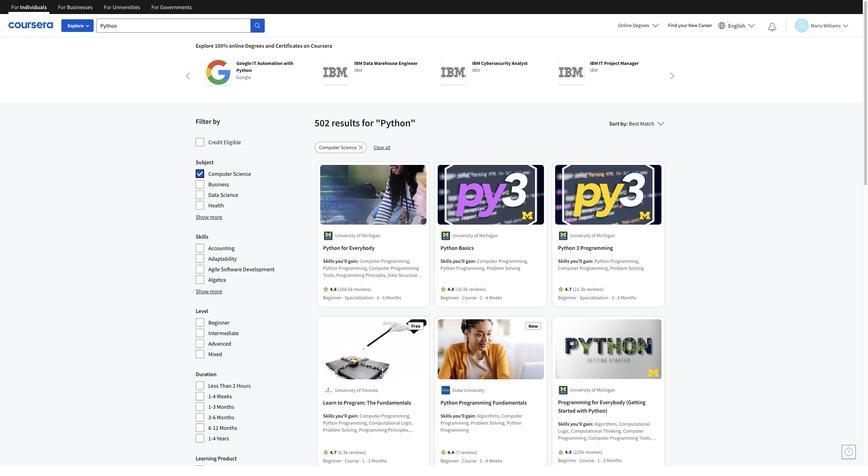 Task type: vqa. For each thing, say whether or not it's contained in the screenshot.
THE CREDIT within the Complete University-Approved Content To Qualify For Performance-Based Admission To Select Degree Programs And Earn Credit Toward Your Degree. No Application Or Prior Work Experience Is Required To Start These Degree Pathways.
no



Task type: describe. For each thing, give the bounding box(es) containing it.
beginner · specialization · 3 - 6 months for programming
[[559, 295, 637, 301]]

computational up mathematics
[[323, 441, 354, 447]]

credit
[[209, 139, 223, 146]]

career
[[699, 22, 713, 28]]

programming up python programming, computer programming, problem solving
[[581, 245, 614, 252]]

reviews) for python for everybody
[[354, 286, 371, 293]]

learn
[[323, 399, 337, 406]]

- for learn to program: the fundamentals
[[366, 458, 367, 464]]

computational up critical
[[369, 420, 400, 426]]

for for individuals
[[11, 4, 19, 11]]

with inside programming for everybody (getting started with python)
[[577, 408, 588, 415]]

duration
[[196, 371, 217, 378]]

and
[[266, 42, 275, 49]]

by for sort
[[621, 120, 627, 127]]

gain for python basics
[[466, 258, 475, 265]]

warehouse
[[374, 60, 398, 66]]

3 inside the duration group
[[213, 403, 216, 410]]

course for programming
[[463, 458, 477, 464]]

6 inside the duration group
[[213, 414, 216, 421]]

free
[[412, 323, 421, 329]]

show for health
[[196, 213, 209, 220]]

filter
[[196, 117, 212, 126]]

online
[[619, 22, 632, 28]]

python programming fundamentals
[[441, 399, 527, 406]]

of for python basics
[[475, 233, 479, 239]]

university of michigan for python for everybody
[[335, 233, 381, 239]]

solving, inside algorithms, computational logic, computational thinking, computer programming, computer programming tools, problem solving, programming principles, python programming, software engineering, theoretical computer science
[[577, 442, 594, 449]]

1- for 1-4 years
[[209, 435, 213, 442]]

years
[[217, 435, 229, 442]]

: down python for everybody
[[358, 258, 359, 265]]

computer up 4.8 (225k reviews)
[[589, 435, 610, 442]]

maria williams button
[[786, 18, 849, 32]]

accounting
[[209, 245, 235, 252]]

1 google from the top
[[237, 60, 252, 66]]

explore for explore
[[68, 22, 84, 29]]

ibm image for ibm it project manager ibm
[[560, 60, 585, 85]]

sort by : best match
[[610, 120, 655, 127]]

cybersecurity
[[482, 60, 511, 66]]

solving for python basics
[[506, 265, 521, 272]]

google it automation with python google
[[237, 60, 294, 80]]

beginner for python programming fundamentals
[[441, 458, 459, 464]]

4.4
[[448, 449, 455, 456]]

beginner for python for everybody
[[323, 295, 342, 301]]

4.7 (21.3k reviews)
[[566, 286, 604, 293]]

of for python 3 programming
[[592, 233, 596, 239]]

science inside algorithms, computational logic, computational thinking, computer programming, computer programming tools, problem solving, programming principles, python programming, software engineering, theoretical computer science
[[604, 456, 620, 463]]

of for learn to program: the fundamentals
[[357, 387, 361, 394]]

find
[[669, 22, 678, 28]]

computer down 4.8 (225k reviews)
[[583, 456, 603, 463]]

programming, inside algorithms, computer programming, problem solving, python programming
[[441, 420, 470, 426]]

engineer
[[399, 60, 418, 66]]

python basics link
[[441, 244, 542, 252]]

: for python basics
[[475, 258, 476, 265]]

all
[[386, 144, 391, 151]]

skills you'll gain : down python for everybody
[[323, 258, 360, 265]]

computer science inside subject group
[[209, 170, 251, 177]]

2
[[233, 382, 236, 389]]

: for learn to program: the fundamentals
[[358, 413, 359, 419]]

- for python 3 programming
[[616, 295, 617, 301]]

williams
[[824, 22, 842, 29]]

4.8 (16.9k reviews)
[[448, 286, 487, 293]]

skills for learn to program: the fundamentals
[[323, 413, 335, 419]]

mathematics
[[323, 448, 350, 454]]

programming up critical
[[359, 427, 387, 433]]

principles, inside algorithms, computational logic, computational thinking, computer programming, computer programming tools, problem solving, programming principles, python programming, software engineering, theoretical computer science
[[624, 442, 645, 449]]

skills you'll gain : for python 3 programming
[[559, 258, 595, 265]]

hours
[[237, 382, 251, 389]]

- for python programming fundamentals
[[484, 458, 485, 464]]

4.7 for python
[[566, 286, 572, 293]]

michigan for python basics
[[480, 233, 498, 239]]

development
[[243, 266, 275, 273]]

you'll for programming for everybody (getting started with python)
[[571, 421, 583, 428]]

duration group
[[196, 370, 311, 443]]

beginner · course · 1 - 4 weeks for programming
[[441, 458, 503, 464]]

solving, inside computer programming, python programming, computational logic, problem solving, programming principles, computer programming tools, critical thinking, computational thinking, algorithms, mathematics
[[342, 427, 358, 433]]

for businesses
[[58, 4, 93, 11]]

with inside google it automation with python google
[[284, 60, 294, 66]]

1 horizontal spatial thinking,
[[403, 434, 422, 440]]

1-3 months
[[209, 403, 235, 410]]

12
[[213, 424, 219, 431]]

skills you'll gain : for python programming fundamentals
[[441, 413, 477, 419]]

python basics
[[441, 245, 474, 252]]

: for python programming fundamentals
[[475, 413, 476, 419]]

algorithms, for fundamentals
[[477, 413, 501, 419]]

your
[[679, 22, 688, 28]]

by for filter
[[213, 117, 220, 126]]

show more for algebra
[[196, 288, 223, 295]]

eligible
[[224, 139, 241, 146]]

gain for learn to program: the fundamentals
[[348, 413, 358, 419]]

6-
[[209, 424, 213, 431]]

more for health
[[210, 213, 223, 220]]

clear
[[374, 144, 385, 151]]

programming, up critical
[[382, 413, 411, 419]]

tools, inside algorithms, computational logic, computational thinking, computer programming, computer programming tools, problem solving, programming principles, python programming, software engineering, theoretical computer science
[[640, 435, 652, 442]]

engineering,
[[624, 449, 650, 456]]

skills inside 'group'
[[196, 233, 209, 240]]

3-
[[209, 414, 213, 421]]

- for python for everybody
[[380, 295, 382, 301]]

weeks for python programming fundamentals
[[490, 458, 503, 464]]

programming, down python 3 programming link at right bottom
[[611, 258, 640, 265]]

duke university
[[453, 387, 485, 394]]

python inside algorithms, computer programming, problem solving, python programming
[[507, 420, 522, 426]]

skills group
[[196, 232, 311, 284]]

(21.3k
[[574, 286, 586, 293]]

What do you want to learn? text field
[[97, 18, 251, 32]]

beginner for python 3 programming
[[559, 295, 577, 301]]

course for basics
[[463, 295, 477, 301]]

university of michigan for python 3 programming
[[570, 233, 616, 239]]

1 horizontal spatial new
[[689, 22, 698, 28]]

online degrees
[[619, 22, 650, 28]]

sort
[[610, 120, 620, 127]]

(225k
[[574, 449, 585, 456]]

algebra
[[209, 276, 226, 283]]

programming up 'engineering,'
[[611, 435, 639, 442]]

python inside python programming, computer programming, problem solving
[[595, 258, 610, 265]]

than
[[220, 382, 232, 389]]

it for project
[[600, 60, 604, 66]]

skills for python 3 programming
[[559, 258, 570, 265]]

everybody for programming
[[600, 399, 626, 406]]

beginner for learn to program: the fundamentals
[[323, 458, 342, 464]]

science inside button
[[341, 144, 357, 151]]

"python"
[[376, 117, 416, 129]]

intermediate
[[209, 330, 239, 337]]

ibm cybersecurity analyst ibm
[[473, 60, 528, 73]]

(16.9k
[[456, 286, 468, 293]]

software inside 'skills' 'group'
[[221, 266, 242, 273]]

1 for basics
[[480, 295, 483, 301]]

python 3 programming
[[559, 245, 614, 252]]

beginner · specialization · 3 - 6 months for everybody
[[323, 295, 402, 301]]

university of michigan for programming for everybody (getting started with python)
[[570, 387, 616, 394]]

maria williams
[[812, 22, 842, 29]]

weeks inside the duration group
[[217, 393, 232, 400]]

reviews) for programming for everybody (getting started with python)
[[586, 449, 603, 456]]

python programming fundamentals link
[[441, 398, 542, 407]]

mixed
[[209, 351, 222, 358]]

- for programming for everybody (getting started with python)
[[601, 458, 603, 464]]

beginner for python basics
[[441, 295, 459, 301]]

best
[[629, 120, 640, 127]]

for for governments
[[151, 4, 159, 11]]

it for automation
[[253, 60, 257, 66]]

results
[[332, 117, 360, 129]]

principles, inside computer programming, python programming, computational logic, problem solving, programming principles, computer programming tools, critical thinking, computational thinking, algorithms, mathematics
[[388, 427, 410, 433]]

python 3 programming link
[[559, 244, 659, 252]]

programming inside algorithms, computer programming, problem solving, python programming
[[441, 427, 469, 433]]

programming inside programming for everybody (getting started with python)
[[559, 399, 591, 406]]

credit eligible
[[209, 139, 241, 146]]

ibm image for ibm cybersecurity analyst ibm
[[442, 60, 467, 85]]

python)
[[589, 408, 608, 415]]

(268.6k
[[338, 286, 353, 293]]

: left best on the top
[[627, 120, 628, 127]]

programming, down program:
[[339, 420, 368, 426]]

reviews) for python basics
[[469, 286, 487, 293]]

coursera
[[311, 42, 332, 49]]

individuals
[[20, 4, 47, 11]]

- for python basics
[[484, 295, 485, 301]]

4.8 (268.6k reviews)
[[330, 286, 371, 293]]

programming, up theoretical
[[574, 449, 604, 456]]

learning product
[[196, 455, 237, 462]]

university up python programming fundamentals at the right bottom of the page
[[464, 387, 485, 394]]

toronto
[[362, 387, 378, 394]]

university for python for everybody
[[335, 233, 356, 239]]

ibm it project manager ibm
[[591, 60, 639, 73]]

tools, inside computer programming, python programming, computational logic, problem solving, programming principles, computer programming tools, critical thinking, computational thinking, algorithms, mathematics
[[374, 434, 386, 440]]

python inside google it automation with python google
[[237, 67, 252, 73]]

businesses
[[67, 4, 93, 11]]

university for python basics
[[453, 233, 474, 239]]

4.8 (225k reviews)
[[566, 449, 603, 456]]

computer inside algorithms, computer programming, problem solving, python programming
[[502, 413, 523, 419]]

for governments
[[151, 4, 192, 11]]

4.7 for learn
[[330, 449, 337, 456]]

ibm data warehouse engineer ibm
[[355, 60, 418, 73]]

logic, inside computer programming, python programming, computational logic, problem solving, programming principles, computer programming tools, critical thinking, computational thinking, algorithms, mathematics
[[401, 420, 413, 426]]

programming for everybody (getting started with python) link
[[559, 398, 659, 415]]

beginner inside level group
[[209, 319, 230, 326]]

6-12 months
[[209, 424, 237, 431]]

2 fundamentals from the left
[[493, 399, 527, 406]]

maria
[[812, 22, 823, 29]]

you'll down python for everybody
[[336, 258, 347, 265]]

for for businesses
[[58, 4, 66, 11]]

theoretical
[[559, 456, 582, 463]]

learning product group
[[196, 454, 311, 466]]

problem inside python programming, computer programming, problem solving
[[611, 265, 628, 272]]

6 for python 3 programming
[[618, 295, 621, 301]]

skills for programming for everybody (getting started with python)
[[559, 421, 570, 428]]

(7
[[456, 449, 460, 456]]

computer programming, python programming, problem solving
[[441, 258, 529, 272]]

programming, down "python basics" "link"
[[499, 258, 529, 265]]

computer inside computer programming, python programming, problem solving
[[477, 258, 498, 265]]

clear all button
[[370, 142, 395, 153]]

(6.3k
[[338, 449, 348, 456]]

online degrees button
[[613, 18, 665, 33]]

beginner · course · 1 - 3 months for fundamentals
[[323, 458, 387, 464]]

4.7 (6.3k reviews)
[[330, 449, 367, 456]]

0 vertical spatial for
[[362, 117, 374, 129]]

level
[[196, 308, 208, 315]]

program:
[[344, 399, 366, 406]]



Task type: locate. For each thing, give the bounding box(es) containing it.
2 show more button from the top
[[196, 287, 223, 296]]

show more
[[196, 213, 223, 220], [196, 288, 223, 295]]

tools, left critical
[[374, 434, 386, 440]]

1 for programming
[[480, 458, 483, 464]]

1 horizontal spatial software
[[605, 449, 623, 456]]

fundamentals up algorithms, computer programming, problem solving, python programming
[[493, 399, 527, 406]]

gain down python 3 programming
[[584, 258, 593, 265]]

skills you'll gain : down "started"
[[559, 421, 595, 428]]

for left universities
[[104, 4, 112, 11]]

months
[[386, 295, 402, 301], [622, 295, 637, 301], [217, 403, 235, 410], [217, 414, 235, 421], [220, 424, 237, 431], [372, 458, 387, 464], [607, 458, 622, 464]]

algorithms, for everybody
[[595, 421, 619, 428]]

1 vertical spatial weeks
[[217, 393, 232, 400]]

1 vertical spatial for
[[342, 245, 348, 252]]

computational
[[369, 420, 400, 426], [620, 421, 651, 428], [572, 428, 603, 435], [323, 441, 354, 447]]

python for everybody
[[323, 245, 375, 252]]

0 vertical spatial degrees
[[633, 22, 650, 28]]

programming up (7
[[441, 427, 469, 433]]

1 vertical spatial show more button
[[196, 287, 223, 296]]

0 horizontal spatial principles,
[[388, 427, 410, 433]]

0 vertical spatial solving,
[[490, 420, 506, 426]]

1 beginner · specialization · 3 - 6 months from the left
[[323, 295, 402, 301]]

for for programming for everybody (getting started with python)
[[592, 399, 599, 406]]

of for python for everybody
[[357, 233, 361, 239]]

1 horizontal spatial beginner · specialization · 3 - 6 months
[[559, 295, 637, 301]]

2 vertical spatial weeks
[[490, 458, 503, 464]]

2 beginner · course · 1 - 3 months from the left
[[559, 458, 622, 464]]

: for programming for everybody (getting started with python)
[[593, 421, 594, 428]]

4.8 for python for everybody
[[330, 286, 337, 293]]

computer inside python programming, computer programming, problem solving
[[559, 265, 579, 272]]

1 vertical spatial with
[[577, 408, 588, 415]]

4.8 left (16.9k
[[448, 286, 455, 293]]

more for algebra
[[210, 288, 223, 295]]

2 vertical spatial 1-
[[209, 435, 213, 442]]

skills
[[196, 233, 209, 240], [323, 258, 335, 265], [441, 258, 452, 265], [559, 258, 570, 265], [323, 413, 335, 419], [441, 413, 452, 419], [559, 421, 570, 428]]

6
[[383, 295, 385, 301], [618, 295, 621, 301], [213, 414, 216, 421]]

1 horizontal spatial beginner · course · 1 - 3 months
[[559, 458, 622, 464]]

1 vertical spatial 1-
[[209, 403, 213, 410]]

1 horizontal spatial by
[[621, 120, 627, 127]]

1 horizontal spatial with
[[577, 408, 588, 415]]

analyst
[[512, 60, 528, 66]]

2 show from the top
[[196, 288, 209, 295]]

2 for from the left
[[58, 4, 66, 11]]

0 vertical spatial explore
[[68, 22, 84, 29]]

google down the online
[[237, 60, 252, 66]]

problem down python programming fundamentals at the right bottom of the page
[[471, 420, 489, 426]]

0 horizontal spatial by
[[213, 117, 220, 126]]

0 vertical spatial show
[[196, 213, 209, 220]]

python inside computer programming, python programming, problem solving
[[441, 265, 456, 272]]

gain down python for everybody
[[348, 258, 358, 265]]

0 horizontal spatial thinking,
[[355, 441, 374, 447]]

1 beginner · course · 1 - 3 months from the left
[[323, 458, 387, 464]]

university of michigan up programming for everybody (getting started with python)
[[570, 387, 616, 394]]

university up to
[[335, 387, 356, 394]]

2 horizontal spatial 4.8
[[566, 449, 572, 456]]

1 horizontal spatial 4.7
[[566, 286, 572, 293]]

match
[[641, 120, 655, 127]]

1- for 1-4 weeks
[[209, 393, 213, 400]]

with down certificates
[[284, 60, 294, 66]]

0 horizontal spatial algorithms,
[[375, 441, 399, 447]]

thinking, inside algorithms, computational logic, computational thinking, computer programming, computer programming tools, problem solving, programming principles, python programming, software engineering, theoretical computer science
[[604, 428, 623, 435]]

1 it from the left
[[253, 60, 257, 66]]

project
[[605, 60, 620, 66]]

beginner down (16.9k
[[441, 295, 459, 301]]

weeks
[[490, 295, 503, 301], [217, 393, 232, 400], [490, 458, 503, 464]]

1- down '6-'
[[209, 435, 213, 442]]

data inside ibm data warehouse engineer ibm
[[364, 60, 373, 66]]

clear all
[[374, 144, 391, 151]]

0 vertical spatial new
[[689, 22, 698, 28]]

thinking, up the 4.7 (6.3k reviews)
[[355, 441, 374, 447]]

online
[[229, 42, 244, 49]]

0 horizontal spatial 4.7
[[330, 449, 337, 456]]

1 beginner · course · 1 - 4 weeks from the top
[[441, 295, 503, 301]]

university up python for everybody
[[335, 233, 356, 239]]

computer inside button
[[319, 144, 340, 151]]

computer up 'engineering,'
[[624, 428, 644, 435]]

computational down (getting
[[620, 421, 651, 428]]

2 vertical spatial for
[[592, 399, 599, 406]]

of up "python basics" "link"
[[475, 233, 479, 239]]

beginner down (268.6k
[[323, 295, 342, 301]]

university up basics
[[453, 233, 474, 239]]

python inside algorithms, computational logic, computational thinking, computer programming, computer programming tools, problem solving, programming principles, python programming, software engineering, theoretical computer science
[[559, 449, 573, 456]]

data up health
[[209, 191, 219, 198]]

skills you'll gain : down to
[[323, 413, 360, 419]]

0 horizontal spatial logic,
[[401, 420, 413, 426]]

3 for from the left
[[104, 4, 112, 11]]

0 vertical spatial beginner · course · 1 - 4 weeks
[[441, 295, 503, 301]]

1 vertical spatial principles,
[[624, 442, 645, 449]]

explore left 100%
[[196, 42, 214, 49]]

0 horizontal spatial software
[[221, 266, 242, 273]]

less than 2 hours
[[209, 382, 251, 389]]

: down the python)
[[593, 421, 594, 428]]

solving
[[506, 265, 521, 272], [629, 265, 644, 272]]

show more button for health
[[196, 213, 223, 221]]

1 vertical spatial everybody
[[600, 399, 626, 406]]

course for to
[[345, 458, 359, 464]]

1
[[480, 295, 483, 301], [363, 458, 365, 464], [480, 458, 483, 464], [598, 458, 600, 464]]

algorithms, inside computer programming, python programming, computational logic, problem solving, programming principles, computer programming tools, critical thinking, computational thinking, algorithms, mathematics
[[375, 441, 399, 447]]

1 vertical spatial solving,
[[342, 427, 358, 433]]

show more down health
[[196, 213, 223, 220]]

0 horizontal spatial 4.8
[[330, 286, 337, 293]]

you'll for python programming fundamentals
[[453, 413, 465, 419]]

0 horizontal spatial 6
[[213, 414, 216, 421]]

university for python 3 programming
[[570, 233, 591, 239]]

reviews) for python programming fundamentals
[[461, 449, 478, 456]]

university of michigan up python for everybody
[[335, 233, 381, 239]]

algorithms, inside algorithms, computational logic, computational thinking, computer programming, computer programming tools, problem solving, programming principles, python programming, software engineering, theoretical computer science
[[595, 421, 619, 428]]

degrees inside popup button
[[633, 22, 650, 28]]

specialization for programming
[[580, 295, 609, 301]]

1 vertical spatial algorithms,
[[595, 421, 619, 428]]

2 google from the top
[[237, 74, 251, 80]]

1 for to
[[363, 458, 365, 464]]

show more for health
[[196, 213, 223, 220]]

skills you'll gain : down python 3 programming
[[559, 258, 595, 265]]

1- up 3-
[[209, 403, 213, 410]]

with right "started"
[[577, 408, 588, 415]]

0 vertical spatial show more button
[[196, 213, 223, 221]]

beginner · course · 1 - 4 weeks for basics
[[441, 295, 503, 301]]

1-4 years
[[209, 435, 229, 442]]

1- down less
[[209, 393, 213, 400]]

0 vertical spatial 1-
[[209, 393, 213, 400]]

0 horizontal spatial everybody
[[350, 245, 375, 252]]

1-
[[209, 393, 213, 400], [209, 403, 213, 410], [209, 435, 213, 442]]

data left warehouse
[[364, 60, 373, 66]]

0 horizontal spatial it
[[253, 60, 257, 66]]

1 vertical spatial new
[[529, 323, 539, 329]]

reviews) right (21.3k on the bottom right
[[587, 286, 604, 293]]

michigan for python 3 programming
[[597, 233, 616, 239]]

502
[[315, 117, 330, 129]]

coursera image
[[8, 20, 53, 31]]

algorithms, inside algorithms, computer programming, problem solving, python programming
[[477, 413, 501, 419]]

english button
[[716, 14, 759, 37]]

0 horizontal spatial new
[[529, 323, 539, 329]]

programming up 4.8 (225k reviews)
[[595, 442, 623, 449]]

1-4 weeks
[[209, 393, 232, 400]]

0 horizontal spatial data
[[209, 191, 219, 198]]

show more button for algebra
[[196, 287, 223, 296]]

2 it from the left
[[600, 60, 604, 66]]

0 horizontal spatial solving,
[[342, 427, 358, 433]]

1 vertical spatial beginner · course · 1 - 4 weeks
[[441, 458, 503, 464]]

computer inside subject group
[[209, 170, 232, 177]]

2 ibm image from the left
[[442, 60, 467, 85]]

beginner for programming for everybody (getting started with python)
[[559, 458, 577, 464]]

2 specialization from the left
[[580, 295, 609, 301]]

beginner · specialization · 3 - 6 months down "4.8 (268.6k reviews)"
[[323, 295, 402, 301]]

1 horizontal spatial degrees
[[633, 22, 650, 28]]

computer up mathematics
[[323, 434, 344, 440]]

1 for for
[[598, 458, 600, 464]]

michigan up programming for everybody (getting started with python) link
[[597, 387, 616, 394]]

data inside subject group
[[209, 191, 219, 198]]

show
[[196, 213, 209, 220], [196, 288, 209, 295]]

1 vertical spatial degrees
[[245, 42, 264, 49]]

for universities
[[104, 4, 140, 11]]

2 1- from the top
[[209, 403, 213, 410]]

2 vertical spatial solving,
[[577, 442, 594, 449]]

university of michigan up basics
[[453, 233, 498, 239]]

programming, up (225k
[[559, 435, 588, 442]]

course
[[463, 295, 477, 301], [345, 458, 359, 464], [463, 458, 477, 464], [580, 458, 595, 464]]

3 1- from the top
[[209, 435, 213, 442]]

michigan
[[362, 233, 381, 239], [480, 233, 498, 239], [597, 233, 616, 239], [597, 387, 616, 394]]

for inside "link"
[[342, 245, 348, 252]]

universities
[[113, 4, 140, 11]]

1 vertical spatial software
[[605, 449, 623, 456]]

0 horizontal spatial for
[[342, 245, 348, 252]]

problem inside algorithms, computational logic, computational thinking, computer programming, computer programming tools, problem solving, programming principles, python programming, software engineering, theoretical computer science
[[559, 442, 576, 449]]

reviews)
[[354, 286, 371, 293], [469, 286, 487, 293], [587, 286, 604, 293], [349, 449, 367, 456], [461, 449, 478, 456], [586, 449, 603, 456]]

1 1- from the top
[[209, 393, 213, 400]]

3 ibm image from the left
[[560, 60, 585, 85]]

problem down python 3 programming link at right bottom
[[611, 265, 628, 272]]

1 horizontal spatial tools,
[[640, 435, 652, 442]]

everybody inside programming for everybody (getting started with python)
[[600, 399, 626, 406]]

beginner · specialization · 3 - 6 months
[[323, 295, 402, 301], [559, 295, 637, 301]]

show notifications image
[[769, 23, 777, 31]]

learn to program: the fundamentals
[[323, 399, 411, 406]]

1 solving from the left
[[506, 265, 521, 272]]

solving for python 3 programming
[[629, 265, 644, 272]]

2 horizontal spatial thinking,
[[604, 428, 623, 435]]

beginner · course · 1 - 3 months down 4.8 (225k reviews)
[[559, 458, 622, 464]]

1 vertical spatial computer science
[[209, 170, 251, 177]]

0 vertical spatial algorithms,
[[477, 413, 501, 419]]

subject
[[196, 159, 214, 166]]

4
[[486, 295, 489, 301], [213, 393, 216, 400], [213, 435, 216, 442], [486, 458, 489, 464]]

0 vertical spatial software
[[221, 266, 242, 273]]

3
[[577, 245, 580, 252], [377, 295, 379, 301], [612, 295, 615, 301], [213, 403, 216, 410], [368, 458, 371, 464], [604, 458, 606, 464]]

governments
[[160, 4, 192, 11]]

problem inside computer programming, python programming, computational logic, problem solving, programming principles, computer programming tools, critical thinking, computational thinking, algorithms, mathematics
[[323, 427, 341, 433]]

4.7 left (21.3k on the bottom right
[[566, 286, 572, 293]]

solving down "python basics" "link"
[[506, 265, 521, 272]]

0 vertical spatial with
[[284, 60, 294, 66]]

software down the adaptability
[[221, 266, 242, 273]]

0 vertical spatial weeks
[[490, 295, 503, 301]]

1 horizontal spatial for
[[362, 117, 374, 129]]

1 horizontal spatial specialization
[[580, 295, 609, 301]]

fundamentals right the the
[[377, 399, 411, 406]]

1 horizontal spatial 4.8
[[448, 286, 455, 293]]

principles,
[[388, 427, 410, 433], [624, 442, 645, 449]]

explore
[[68, 22, 84, 29], [196, 42, 214, 49]]

1 vertical spatial logic,
[[559, 428, 571, 435]]

product
[[218, 455, 237, 462]]

advanced
[[209, 340, 231, 347]]

3 inside python 3 programming link
[[577, 245, 580, 252]]

beginner · course · 1 - 4 weeks down 4.8 (16.9k reviews)
[[441, 295, 503, 301]]

skills for python basics
[[441, 258, 452, 265]]

michigan for python for everybody
[[362, 233, 381, 239]]

computer science inside button
[[319, 144, 357, 151]]

of up programming for everybody (getting started with python)
[[592, 387, 596, 394]]

0 horizontal spatial beginner · specialization · 3 - 6 months
[[323, 295, 402, 301]]

less
[[209, 382, 219, 389]]

beginner · course · 1 - 3 months down the 4.7 (6.3k reviews)
[[323, 458, 387, 464]]

1 specialization from the left
[[345, 295, 374, 301]]

computer down the 502
[[319, 144, 340, 151]]

1 more from the top
[[210, 213, 223, 220]]

4.8 for programming for everybody (getting started with python)
[[566, 449, 572, 456]]

show for algebra
[[196, 288, 209, 295]]

2 horizontal spatial solving,
[[577, 442, 594, 449]]

2 show more from the top
[[196, 288, 223, 295]]

more down health
[[210, 213, 223, 220]]

weeks for python basics
[[490, 295, 503, 301]]

0 horizontal spatial ibm image
[[324, 60, 349, 85]]

learning
[[196, 455, 217, 462]]

reviews) for python 3 programming
[[587, 286, 604, 293]]

skills you'll gain : for programming for everybody (getting started with python)
[[559, 421, 595, 428]]

you'll for python basics
[[453, 258, 465, 265]]

computer programming, python programming, computational logic, problem solving, programming principles, computer programming tools, critical thinking, computational thinking, algorithms, mathematics
[[323, 413, 422, 454]]

banner navigation
[[6, 0, 198, 19]]

gain down program:
[[348, 413, 358, 419]]

course down 4.4 (7 reviews)
[[463, 458, 477, 464]]

1 vertical spatial explore
[[196, 42, 214, 49]]

with
[[284, 60, 294, 66], [577, 408, 588, 415]]

principles, up 'engineering,'
[[624, 442, 645, 449]]

1 horizontal spatial solving,
[[490, 420, 506, 426]]

1 horizontal spatial everybody
[[600, 399, 626, 406]]

-
[[380, 295, 382, 301], [484, 295, 485, 301], [616, 295, 617, 301], [366, 458, 367, 464], [484, 458, 485, 464], [601, 458, 603, 464]]

2 horizontal spatial 6
[[618, 295, 621, 301]]

2 beginner · course · 1 - 4 weeks from the top
[[441, 458, 503, 464]]

1 fundamentals from the left
[[377, 399, 411, 406]]

4.7 left (6.3k
[[330, 449, 337, 456]]

skills you'll gain : down duke
[[441, 413, 477, 419]]

2 horizontal spatial ibm image
[[560, 60, 585, 85]]

1 horizontal spatial ibm image
[[442, 60, 467, 85]]

1 horizontal spatial fundamentals
[[493, 399, 527, 406]]

for individuals
[[11, 4, 47, 11]]

everybody inside "link"
[[350, 245, 375, 252]]

computational up 4.8 (225k reviews)
[[572, 428, 603, 435]]

0 horizontal spatial specialization
[[345, 295, 374, 301]]

problem
[[487, 265, 505, 272], [611, 265, 628, 272], [471, 420, 489, 426], [323, 427, 341, 433], [559, 442, 576, 449]]

it inside google it automation with python google
[[253, 60, 257, 66]]

: for python 3 programming
[[593, 258, 594, 265]]

university of michigan for python basics
[[453, 233, 498, 239]]

problem inside algorithms, computer programming, problem solving, python programming
[[471, 420, 489, 426]]

python inside computer programming, python programming, computational logic, problem solving, programming principles, computer programming tools, critical thinking, computational thinking, algorithms, mathematics
[[323, 420, 338, 426]]

1 show from the top
[[196, 213, 209, 220]]

gain down the python)
[[584, 421, 593, 428]]

degrees left and
[[245, 42, 264, 49]]

: down "python basics" "link"
[[475, 258, 476, 265]]

solving inside computer programming, python programming, problem solving
[[506, 265, 521, 272]]

1 vertical spatial 4.7
[[330, 449, 337, 456]]

0 vertical spatial more
[[210, 213, 223, 220]]

solving down python 3 programming link at right bottom
[[629, 265, 644, 272]]

1 horizontal spatial algorithms,
[[477, 413, 501, 419]]

michigan up python 3 programming link at right bottom
[[597, 233, 616, 239]]

1 vertical spatial more
[[210, 288, 223, 295]]

course for for
[[580, 458, 595, 464]]

None search field
[[97, 18, 265, 32]]

0 horizontal spatial fundamentals
[[377, 399, 411, 406]]

you'll for python 3 programming
[[571, 258, 583, 265]]

thinking, right critical
[[403, 434, 422, 440]]

level group
[[196, 307, 311, 359]]

software
[[221, 266, 242, 273], [605, 449, 623, 456]]

0 horizontal spatial solving
[[506, 265, 521, 272]]

1 for from the left
[[11, 4, 19, 11]]

0 vertical spatial principles,
[[388, 427, 410, 433]]

programming, down python 3 programming
[[580, 265, 610, 272]]

programming, down basics
[[457, 265, 486, 272]]

6 for python for everybody
[[383, 295, 385, 301]]

3-6 months
[[209, 414, 235, 421]]

2 horizontal spatial for
[[592, 399, 599, 406]]

specialization for everybody
[[345, 295, 374, 301]]

0 vertical spatial everybody
[[350, 245, 375, 252]]

gain
[[348, 258, 358, 265], [466, 258, 475, 265], [584, 258, 593, 265], [348, 413, 358, 419], [466, 413, 475, 419], [584, 421, 593, 428]]

computer up (21.3k on the bottom right
[[559, 265, 579, 272]]

logic, inside algorithms, computational logic, computational thinking, computer programming, computer programming tools, problem solving, programming principles, python programming, software engineering, theoretical computer science
[[559, 428, 571, 435]]

1 horizontal spatial principles,
[[624, 442, 645, 449]]

solving, up the 4.7 (6.3k reviews)
[[342, 427, 358, 433]]

skills for python programming fundamentals
[[441, 413, 452, 419]]

502 results for "python"
[[315, 117, 416, 129]]

course down 4.8 (16.9k reviews)
[[463, 295, 477, 301]]

the
[[367, 399, 376, 406]]

0 horizontal spatial computer science
[[209, 170, 251, 177]]

1 show more from the top
[[196, 213, 223, 220]]

started
[[559, 408, 576, 415]]

0 vertical spatial show more
[[196, 213, 223, 220]]

1 horizontal spatial computer science
[[319, 144, 357, 151]]

1 horizontal spatial it
[[600, 60, 604, 66]]

logic, down "started"
[[559, 428, 571, 435]]

problem inside computer programming, python programming, problem solving
[[487, 265, 505, 272]]

it inside ibm it project manager ibm
[[600, 60, 604, 66]]

1 vertical spatial data
[[209, 191, 219, 198]]

university of toronto
[[335, 387, 378, 394]]

computer down the the
[[360, 413, 381, 419]]

course down the 4.7 (6.3k reviews)
[[345, 458, 359, 464]]

certificates
[[276, 42, 303, 49]]

computer science button
[[315, 142, 367, 153]]

university for programming for everybody (getting started with python)
[[570, 387, 591, 394]]

1 vertical spatial show
[[196, 288, 209, 295]]

4 for from the left
[[151, 4, 159, 11]]

: down program:
[[358, 413, 359, 419]]

0 vertical spatial data
[[364, 60, 373, 66]]

2 vertical spatial algorithms,
[[375, 441, 399, 447]]

0 horizontal spatial tools,
[[374, 434, 386, 440]]

1 horizontal spatial solving
[[629, 265, 644, 272]]

algorithms, down critical
[[375, 441, 399, 447]]

ibm image for ibm data warehouse engineer ibm
[[324, 60, 349, 85]]

algorithms,
[[477, 413, 501, 419], [595, 421, 619, 428], [375, 441, 399, 447]]

1 horizontal spatial data
[[364, 60, 373, 66]]

1 ibm image from the left
[[324, 60, 349, 85]]

algorithms, computer programming, problem solving, python programming
[[441, 413, 523, 433]]

4.8 for python basics
[[448, 286, 455, 293]]

algorithms, down the python)
[[595, 421, 619, 428]]

solving inside python programming, computer programming, problem solving
[[629, 265, 644, 272]]

more
[[210, 213, 223, 220], [210, 288, 223, 295]]

1- for 1-3 months
[[209, 403, 213, 410]]

computer science
[[319, 144, 357, 151], [209, 170, 251, 177]]

to
[[338, 399, 343, 406]]

python programming, computer programming, problem solving
[[559, 258, 644, 272]]

computer science down results
[[319, 144, 357, 151]]

you'll for learn to program: the fundamentals
[[336, 413, 347, 419]]

you'll down to
[[336, 413, 347, 419]]

university
[[335, 233, 356, 239], [453, 233, 474, 239], [570, 233, 591, 239], [335, 387, 356, 394], [464, 387, 485, 394], [570, 387, 591, 394]]

explore for explore 100% online degrees and certificates on coursera
[[196, 42, 214, 49]]

for for python for everybody
[[342, 245, 348, 252]]

everybody for python
[[350, 245, 375, 252]]

of up python 3 programming
[[592, 233, 596, 239]]

ibm image
[[324, 60, 349, 85], [442, 60, 467, 85], [560, 60, 585, 85]]

on
[[304, 42, 310, 49]]

0 vertical spatial logic,
[[401, 420, 413, 426]]

you'll down duke
[[453, 413, 465, 419]]

principles, up critical
[[388, 427, 410, 433]]

beginner · course · 1 - 3 months for started
[[559, 458, 622, 464]]

gain down python programming fundamentals at the right bottom of the page
[[466, 413, 475, 419]]

programming up the 4.7 (6.3k reviews)
[[345, 434, 373, 440]]

solving, inside algorithms, computer programming, problem solving, python programming
[[490, 420, 506, 426]]

beginner down mathematics
[[323, 458, 342, 464]]

it
[[253, 60, 257, 66], [600, 60, 604, 66]]

for for universities
[[104, 4, 112, 11]]

health
[[209, 202, 224, 209]]

find your new career link
[[665, 21, 716, 30]]

0 vertical spatial google
[[237, 60, 252, 66]]

basics
[[459, 245, 474, 252]]

data science
[[209, 191, 239, 198]]

1 vertical spatial show more
[[196, 288, 223, 295]]

0 horizontal spatial degrees
[[245, 42, 264, 49]]

·
[[343, 295, 344, 301], [375, 295, 376, 301], [460, 295, 462, 301], [478, 295, 479, 301], [578, 295, 579, 301], [610, 295, 611, 301], [343, 458, 344, 464], [360, 458, 362, 464], [460, 458, 462, 464], [478, 458, 479, 464], [578, 458, 579, 464], [596, 458, 597, 464]]

thinking, down programming for everybody (getting started with python) link
[[604, 428, 623, 435]]

reviews) for learn to program: the fundamentals
[[349, 449, 367, 456]]

software inside algorithms, computational logic, computational thinking, computer programming, computer programming tools, problem solving, programming principles, python programming, software engineering, theoretical computer science
[[605, 449, 623, 456]]

subject group
[[196, 158, 311, 210]]

computer up business
[[209, 170, 232, 177]]

help center image
[[845, 448, 854, 456]]

find your new career
[[669, 22, 713, 28]]

university for learn to program: the fundamentals
[[335, 387, 356, 394]]

gain down basics
[[466, 258, 475, 265]]

programming down duke university
[[459, 399, 492, 406]]

2 more from the top
[[210, 288, 223, 295]]

for inside programming for everybody (getting started with python)
[[592, 399, 599, 406]]

of for programming for everybody (getting started with python)
[[592, 387, 596, 394]]

university of michigan up python 3 programming
[[570, 233, 616, 239]]

beginner down (225k
[[559, 458, 577, 464]]

explore 100% online degrees and certificates on coursera
[[196, 42, 332, 49]]

0 vertical spatial 4.7
[[566, 286, 572, 293]]

new
[[689, 22, 698, 28], [529, 323, 539, 329]]

programming, up (7
[[441, 420, 470, 426]]

for
[[362, 117, 374, 129], [342, 245, 348, 252], [592, 399, 599, 406]]

4.4 (7 reviews)
[[448, 449, 478, 456]]

1 show more button from the top
[[196, 213, 223, 221]]

explore inside dropdown button
[[68, 22, 84, 29]]

0 horizontal spatial with
[[284, 60, 294, 66]]

michigan up "python basics" "link"
[[480, 233, 498, 239]]

gain for python 3 programming
[[584, 258, 593, 265]]

2 beginner · specialization · 3 - 6 months from the left
[[559, 295, 637, 301]]

gain for python programming fundamentals
[[466, 413, 475, 419]]

beginner · specialization · 3 - 6 months down 4.7 (21.3k reviews)
[[559, 295, 637, 301]]

1 horizontal spatial 6
[[383, 295, 385, 301]]

google image
[[206, 60, 231, 85]]

skills you'll gain : down the python basics at the bottom right of the page
[[441, 258, 477, 265]]

2 solving from the left
[[629, 265, 644, 272]]

of
[[357, 233, 361, 239], [475, 233, 479, 239], [592, 233, 596, 239], [357, 387, 361, 394], [592, 387, 596, 394]]

for left the individuals
[[11, 4, 19, 11]]

by
[[213, 117, 220, 126], [621, 120, 627, 127]]



